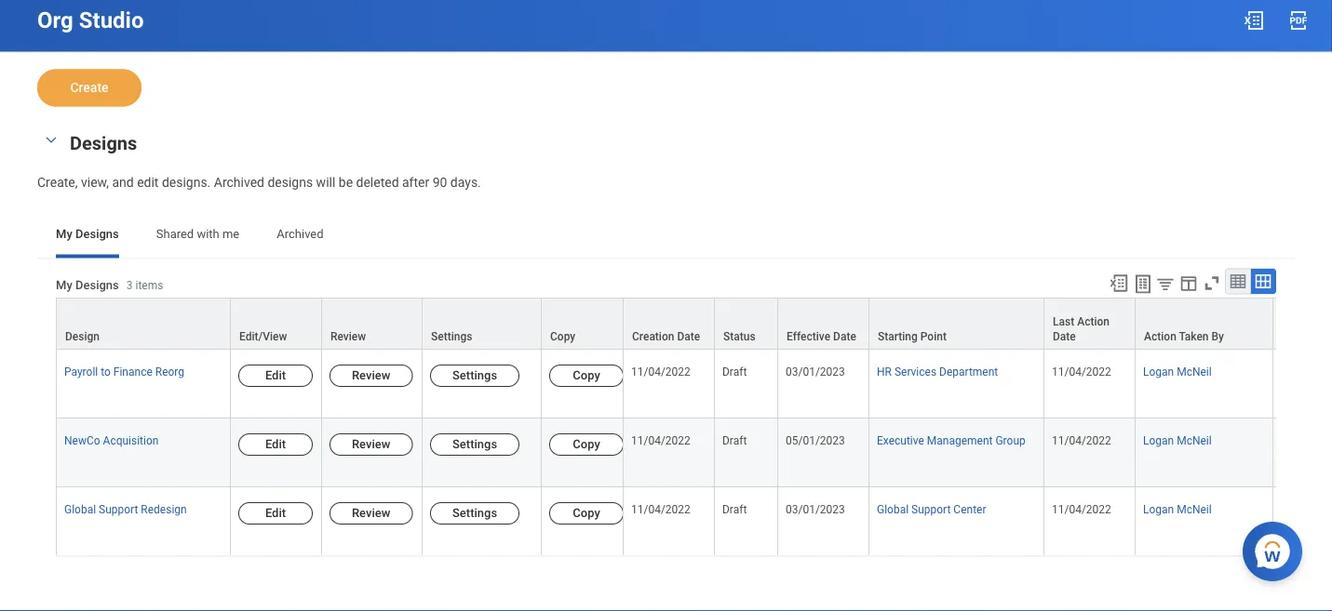Task type: describe. For each thing, give the bounding box(es) containing it.
newco acquisition link
[[64, 431, 159, 448]]

designs
[[268, 175, 313, 190]]

edit/view
[[239, 330, 287, 343]]

acquisition
[[103, 435, 159, 448]]

support for redesign
[[99, 504, 138, 517]]

last action date button
[[1045, 299, 1135, 349]]

create, view, and edit designs. archived designs will be deleted after 90 days.
[[37, 175, 481, 190]]

draft for hr services department
[[722, 366, 747, 379]]

status column header
[[715, 298, 778, 351]]

action taken by button
[[1136, 299, 1273, 349]]

settings button
[[423, 299, 541, 349]]

design
[[65, 330, 100, 343]]

review button for global support redesign
[[330, 503, 413, 525]]

cell for hr services department
[[1274, 350, 1332, 419]]

action taken by column header
[[1136, 298, 1274, 351]]

export to excel image for create
[[1243, 10, 1265, 32]]

logan for global support center
[[1143, 504, 1174, 517]]

date for creation date
[[677, 330, 700, 343]]

be
[[339, 175, 353, 190]]

1 vertical spatial archived
[[277, 227, 324, 241]]

group
[[996, 435, 1026, 448]]

center
[[954, 504, 986, 517]]

effective
[[787, 330, 831, 343]]

department
[[939, 366, 998, 379]]

2 copy button from the top
[[549, 434, 624, 456]]

design column header
[[56, 298, 231, 351]]

edit/view button
[[231, 299, 321, 349]]

effective date button
[[778, 299, 869, 349]]

03/01/2023 for global support center
[[786, 504, 845, 517]]

edit button for global support redesign
[[238, 503, 313, 525]]

my designs 3 items
[[56, 278, 163, 292]]

cell for executive management group
[[1274, 419, 1332, 488]]

mcneil for global support center
[[1177, 504, 1212, 517]]

global support redesign link
[[64, 500, 187, 517]]

action inside action taken by popup button
[[1144, 330, 1177, 343]]

global for global support center
[[877, 504, 909, 517]]

cell for global support center
[[1274, 488, 1332, 557]]

designs for my designs
[[75, 227, 119, 241]]

mcneil for executive management group
[[1177, 435, 1212, 448]]

starting point button
[[870, 299, 1044, 349]]

last action date column header
[[1045, 298, 1136, 351]]

copy for copy button for hr services department
[[573, 368, 600, 382]]

review inside review popup button
[[331, 330, 366, 343]]

items
[[135, 279, 163, 292]]

copy button for hr services department
[[549, 365, 624, 387]]

finance
[[113, 366, 152, 379]]

2 settings button from the top
[[430, 434, 520, 456]]

starting
[[878, 330, 918, 343]]

copy button
[[542, 299, 623, 349]]

global support center link
[[877, 500, 986, 517]]

copy column header
[[542, 298, 624, 351]]

copy for copy popup button
[[550, 330, 576, 343]]

03/01/2023 for hr services department
[[786, 366, 845, 379]]

payroll to finance reorg
[[64, 366, 184, 379]]

create
[[70, 81, 109, 96]]

my for my designs
[[56, 227, 72, 241]]

action taken by
[[1144, 330, 1224, 343]]

logan mcneil for executive management group
[[1143, 435, 1212, 448]]

edit button for payroll to finance reorg
[[238, 365, 313, 387]]

after
[[402, 175, 429, 190]]

select to filter grid data image
[[1155, 274, 1176, 294]]

logan for hr services department
[[1143, 366, 1174, 379]]

2 edit button from the top
[[238, 434, 313, 456]]

table image
[[1229, 273, 1248, 291]]

3 row from the top
[[56, 419, 1332, 488]]

designs inside group
[[70, 133, 137, 155]]

will
[[316, 175, 335, 190]]

point
[[921, 330, 947, 343]]

create,
[[37, 175, 78, 190]]

logan mcneil for global support center
[[1143, 504, 1212, 517]]

review column header
[[322, 298, 423, 351]]

settings for 2nd settings button from the bottom of the page
[[452, 437, 497, 451]]

settings button for payroll to finance reorg
[[430, 365, 520, 387]]

4 row from the top
[[56, 488, 1332, 557]]

05/01/2023
[[786, 435, 845, 448]]

mcneil for hr services department
[[1177, 366, 1212, 379]]

designs.
[[162, 175, 211, 190]]

create button
[[37, 70, 142, 107]]

review button
[[322, 299, 422, 349]]

logan mcneil link for global support center
[[1143, 500, 1212, 517]]



Task type: vqa. For each thing, say whether or not it's contained in the screenshot.
Draft associated with HR Services Department
yes



Task type: locate. For each thing, give the bounding box(es) containing it.
1 vertical spatial draft
[[722, 435, 747, 448]]

2 vertical spatial logan mcneil
[[1143, 504, 1212, 517]]

2 vertical spatial logan
[[1143, 504, 1174, 517]]

support left redesign
[[99, 504, 138, 517]]

03/01/2023
[[786, 366, 845, 379], [786, 504, 845, 517]]

designs for my designs 3 items
[[75, 278, 119, 292]]

1 edit from the top
[[265, 368, 286, 382]]

3 copy button from the top
[[549, 503, 624, 525]]

date right creation
[[677, 330, 700, 343]]

date inside 'popup button'
[[833, 330, 856, 343]]

logan mcneil link
[[1143, 362, 1212, 379], [1143, 431, 1212, 448], [1143, 500, 1212, 517]]

0 vertical spatial logan
[[1143, 366, 1174, 379]]

export to excel image left view printable version (pdf) image
[[1243, 10, 1265, 32]]

hr services department link
[[877, 362, 998, 379]]

0 vertical spatial designs
[[70, 133, 137, 155]]

2 vertical spatial review button
[[330, 503, 413, 525]]

payroll to finance reorg link
[[64, 362, 184, 379]]

export to excel image left "export to worksheets" 'icon'
[[1109, 273, 1129, 294]]

2 mcneil from the top
[[1177, 435, 1212, 448]]

1 vertical spatial action
[[1144, 330, 1177, 343]]

1 vertical spatial edit
[[265, 437, 286, 451]]

03/01/2023 down '05/01/2023'
[[786, 504, 845, 517]]

03/01/2023 down effective date
[[786, 366, 845, 379]]

1 horizontal spatial action
[[1144, 330, 1177, 343]]

1 vertical spatial mcneil
[[1177, 435, 1212, 448]]

tab list containing my designs
[[37, 214, 1295, 259]]

row containing last action date
[[56, 298, 1332, 351]]

copy for copy button related to global support center
[[573, 506, 600, 520]]

creation
[[632, 330, 674, 343]]

3 date from the left
[[1053, 330, 1076, 343]]

global support center
[[877, 504, 986, 517]]

0 horizontal spatial export to excel image
[[1109, 273, 1129, 294]]

0 vertical spatial action
[[1077, 315, 1110, 328]]

services
[[895, 366, 937, 379]]

designs group
[[37, 129, 1295, 192]]

3 mcneil from the top
[[1177, 504, 1212, 517]]

2 vertical spatial edit button
[[238, 503, 313, 525]]

settings for settings popup button on the left
[[431, 330, 472, 343]]

support for center
[[912, 504, 951, 517]]

2 vertical spatial edit
[[265, 506, 286, 520]]

settings for settings button for global support redesign
[[452, 506, 497, 520]]

0 vertical spatial my
[[56, 227, 72, 241]]

action left the taken at the right
[[1144, 330, 1177, 343]]

0 vertical spatial mcneil
[[1177, 366, 1212, 379]]

3 draft from the top
[[722, 504, 747, 517]]

hr
[[877, 366, 892, 379]]

me
[[222, 227, 240, 241]]

2 vertical spatial settings button
[[430, 503, 520, 525]]

date down last
[[1053, 330, 1076, 343]]

export to excel image
[[1243, 10, 1265, 32], [1109, 273, 1129, 294]]

0 vertical spatial settings button
[[430, 365, 520, 387]]

settings button for global support redesign
[[430, 503, 520, 525]]

0 horizontal spatial action
[[1077, 315, 1110, 328]]

date inside popup button
[[677, 330, 700, 343]]

support inside global support redesign link
[[99, 504, 138, 517]]

click to view/edit grid preferences image
[[1179, 273, 1199, 294]]

2 date from the left
[[833, 330, 856, 343]]

designs down view,
[[75, 227, 119, 241]]

1 03/01/2023 from the top
[[786, 366, 845, 379]]

support left center
[[912, 504, 951, 517]]

global down newco
[[64, 504, 96, 517]]

design button
[[57, 299, 230, 349]]

global
[[64, 504, 96, 517], [877, 504, 909, 517]]

0 vertical spatial copy button
[[549, 365, 624, 387]]

support inside 'global support center' link
[[912, 504, 951, 517]]

expand table image
[[1254, 273, 1273, 291]]

1 horizontal spatial support
[[912, 504, 951, 517]]

2 logan mcneil from the top
[[1143, 435, 1212, 448]]

my designs
[[56, 227, 119, 241]]

and
[[112, 175, 134, 190]]

to
[[101, 366, 111, 379]]

designs button
[[70, 133, 137, 155]]

1 vertical spatial edit button
[[238, 434, 313, 456]]

tab list
[[37, 214, 1295, 259]]

redesign
[[141, 504, 187, 517]]

3 logan mcneil link from the top
[[1143, 500, 1212, 517]]

1 vertical spatial logan mcneil link
[[1143, 431, 1212, 448]]

1 vertical spatial review button
[[330, 434, 413, 456]]

2 draft from the top
[[722, 435, 747, 448]]

1 vertical spatial copy button
[[549, 434, 624, 456]]

status
[[723, 330, 756, 343]]

archived left the designs at left top
[[214, 175, 264, 190]]

executive management group link
[[877, 431, 1026, 448]]

date inside last action date
[[1053, 330, 1076, 343]]

toolbar
[[1100, 269, 1276, 298]]

days.
[[450, 175, 481, 190]]

taken
[[1179, 330, 1209, 343]]

2 support from the left
[[912, 504, 951, 517]]

mcneil
[[1177, 366, 1212, 379], [1177, 435, 1212, 448], [1177, 504, 1212, 517]]

settings for settings button corresponding to payroll to finance reorg
[[452, 368, 497, 382]]

2 cell from the top
[[1274, 419, 1332, 488]]

support
[[99, 504, 138, 517], [912, 504, 951, 517]]

2 vertical spatial mcneil
[[1177, 504, 1212, 517]]

creation date
[[632, 330, 700, 343]]

1 copy button from the top
[[549, 365, 624, 387]]

studio
[[79, 7, 144, 34]]

effective date column header
[[778, 298, 870, 351]]

3 edit button from the top
[[238, 503, 313, 525]]

1 vertical spatial logan mcneil
[[1143, 435, 1212, 448]]

starting point
[[878, 330, 947, 343]]

1 support from the left
[[99, 504, 138, 517]]

2 logan from the top
[[1143, 435, 1174, 448]]

3 cell from the top
[[1274, 488, 1332, 557]]

payroll
[[64, 366, 98, 379]]

0 vertical spatial edit button
[[238, 365, 313, 387]]

designs
[[70, 133, 137, 155], [75, 227, 119, 241], [75, 278, 119, 292]]

3 edit from the top
[[265, 506, 286, 520]]

edit/view column header
[[231, 298, 322, 351]]

my
[[56, 227, 72, 241], [56, 278, 72, 292]]

date
[[677, 330, 700, 343], [833, 330, 856, 343], [1053, 330, 1076, 343]]

action
[[1077, 315, 1110, 328], [1144, 330, 1177, 343]]

1 mcneil from the top
[[1177, 366, 1212, 379]]

settings inside popup button
[[431, 330, 472, 343]]

settings column header
[[423, 298, 542, 351]]

0 vertical spatial 03/01/2023
[[786, 366, 845, 379]]

executive
[[877, 435, 924, 448]]

1 horizontal spatial date
[[833, 330, 856, 343]]

last action date
[[1053, 315, 1110, 343]]

2 review button from the top
[[330, 434, 413, 456]]

starting point column header
[[870, 298, 1045, 351]]

3 logan from the top
[[1143, 504, 1174, 517]]

deleted
[[356, 175, 399, 190]]

draft for global support center
[[722, 504, 747, 517]]

2 edit from the top
[[265, 437, 286, 451]]

action inside last action date
[[1077, 315, 1110, 328]]

my down "create,"
[[56, 227, 72, 241]]

1 row from the top
[[56, 298, 1332, 351]]

0 vertical spatial logan mcneil link
[[1143, 362, 1212, 379]]

2 03/01/2023 from the top
[[786, 504, 845, 517]]

designs left the 3
[[75, 278, 119, 292]]

edit
[[265, 368, 286, 382], [265, 437, 286, 451], [265, 506, 286, 520]]

1 vertical spatial 03/01/2023
[[786, 504, 845, 517]]

0 vertical spatial export to excel image
[[1243, 10, 1265, 32]]

archived inside designs group
[[214, 175, 264, 190]]

logan mcneil link for hr services department
[[1143, 362, 1212, 379]]

copy button for global support center
[[549, 503, 624, 525]]

with
[[197, 227, 219, 241]]

0 horizontal spatial global
[[64, 504, 96, 517]]

edit
[[137, 175, 159, 190]]

settings
[[431, 330, 472, 343], [452, 368, 497, 382], [452, 437, 497, 451], [452, 506, 497, 520]]

1 logan mcneil link from the top
[[1143, 362, 1212, 379]]

1 vertical spatial my
[[56, 278, 72, 292]]

1 logan mcneil from the top
[[1143, 366, 1212, 379]]

1 vertical spatial designs
[[75, 227, 119, 241]]

2 vertical spatial designs
[[75, 278, 119, 292]]

settings button
[[430, 365, 520, 387], [430, 434, 520, 456], [430, 503, 520, 525]]

global support redesign
[[64, 504, 187, 517]]

org studio
[[37, 7, 144, 34]]

reorg
[[155, 366, 184, 379]]

1 vertical spatial settings button
[[430, 434, 520, 456]]

global down executive at the bottom of the page
[[877, 504, 909, 517]]

shared with me
[[156, 227, 240, 241]]

by
[[1212, 330, 1224, 343]]

org
[[37, 7, 73, 34]]

0 vertical spatial review button
[[330, 365, 413, 387]]

row
[[56, 298, 1332, 351], [56, 350, 1332, 419], [56, 419, 1332, 488], [56, 488, 1332, 557]]

3 settings button from the top
[[430, 503, 520, 525]]

1 draft from the top
[[722, 366, 747, 379]]

edit button
[[238, 365, 313, 387], [238, 434, 313, 456], [238, 503, 313, 525]]

1 date from the left
[[677, 330, 700, 343]]

archived
[[214, 175, 264, 190], [277, 227, 324, 241]]

effective date
[[787, 330, 856, 343]]

last
[[1053, 315, 1075, 328]]

1 review button from the top
[[330, 365, 413, 387]]

1 vertical spatial export to excel image
[[1109, 273, 1129, 294]]

2 vertical spatial draft
[[722, 504, 747, 517]]

copy button
[[549, 365, 624, 387], [549, 434, 624, 456], [549, 503, 624, 525]]

date right effective
[[833, 330, 856, 343]]

0 horizontal spatial date
[[677, 330, 700, 343]]

2 horizontal spatial date
[[1053, 330, 1076, 343]]

1 global from the left
[[64, 504, 96, 517]]

1 horizontal spatial global
[[877, 504, 909, 517]]

90
[[433, 175, 447, 190]]

3
[[126, 279, 133, 292]]

2 my from the top
[[56, 278, 72, 292]]

export to worksheets image
[[1132, 273, 1154, 296]]

copy for 2nd copy button from the bottom of the page
[[573, 437, 600, 451]]

3 review button from the top
[[330, 503, 413, 525]]

executive management group
[[877, 435, 1026, 448]]

my for my designs 3 items
[[56, 278, 72, 292]]

management
[[927, 435, 993, 448]]

draft
[[722, 366, 747, 379], [722, 435, 747, 448], [722, 504, 747, 517]]

date for effective date
[[833, 330, 856, 343]]

designs up view,
[[70, 133, 137, 155]]

2 logan mcneil link from the top
[[1143, 431, 1212, 448]]

creation date button
[[624, 299, 714, 349]]

view printable version (pdf) image
[[1288, 10, 1310, 32]]

logan mcneil link for executive management group
[[1143, 431, 1212, 448]]

1 vertical spatial logan
[[1143, 435, 1174, 448]]

2 vertical spatial logan mcneil link
[[1143, 500, 1212, 517]]

11/04/2022
[[631, 366, 691, 379], [1052, 366, 1111, 379], [631, 435, 691, 448], [1052, 435, 1111, 448], [631, 504, 691, 517], [1052, 504, 1111, 517]]

review button for payroll to finance reorg
[[330, 365, 413, 387]]

0 horizontal spatial archived
[[214, 175, 264, 190]]

export to excel image for design
[[1109, 273, 1129, 294]]

hr services department
[[877, 366, 998, 379]]

draft for executive management group
[[722, 435, 747, 448]]

newco acquisition
[[64, 435, 159, 448]]

status button
[[715, 299, 777, 349]]

copy
[[550, 330, 576, 343], [573, 368, 600, 382], [573, 437, 600, 451], [573, 506, 600, 520]]

3 logan mcneil from the top
[[1143, 504, 1212, 517]]

view,
[[81, 175, 109, 190]]

1 edit button from the top
[[238, 365, 313, 387]]

1 logan from the top
[[1143, 366, 1174, 379]]

cell
[[1274, 350, 1332, 419], [1274, 419, 1332, 488], [1274, 488, 1332, 557]]

chevron down image
[[40, 134, 62, 147]]

logan for executive management group
[[1143, 435, 1174, 448]]

1 horizontal spatial export to excel image
[[1243, 10, 1265, 32]]

action right last
[[1077, 315, 1110, 328]]

edit for global support redesign
[[265, 506, 286, 520]]

review
[[331, 330, 366, 343], [352, 368, 390, 382], [352, 437, 390, 451], [352, 506, 390, 520]]

edit for payroll to finance reorg
[[265, 368, 286, 382]]

logan mcneil for hr services department
[[1143, 366, 1212, 379]]

2 row from the top
[[56, 350, 1332, 419]]

fullscreen image
[[1202, 273, 1222, 294]]

archived down the designs at left top
[[277, 227, 324, 241]]

newco
[[64, 435, 100, 448]]

2 global from the left
[[877, 504, 909, 517]]

2 vertical spatial copy button
[[549, 503, 624, 525]]

copy inside copy popup button
[[550, 330, 576, 343]]

0 horizontal spatial support
[[99, 504, 138, 517]]

1 settings button from the top
[[430, 365, 520, 387]]

shared
[[156, 227, 194, 241]]

0 vertical spatial draft
[[722, 366, 747, 379]]

logan mcneil
[[1143, 366, 1212, 379], [1143, 435, 1212, 448], [1143, 504, 1212, 517]]

0 vertical spatial logan mcneil
[[1143, 366, 1212, 379]]

1 horizontal spatial archived
[[277, 227, 324, 241]]

1 cell from the top
[[1274, 350, 1332, 419]]

my up design
[[56, 278, 72, 292]]

logan
[[1143, 366, 1174, 379], [1143, 435, 1174, 448], [1143, 504, 1174, 517]]

1 my from the top
[[56, 227, 72, 241]]

0 vertical spatial edit
[[265, 368, 286, 382]]

review button
[[330, 365, 413, 387], [330, 434, 413, 456], [330, 503, 413, 525]]

global for global support redesign
[[64, 504, 96, 517]]

creation date column header
[[624, 298, 715, 351]]

0 vertical spatial archived
[[214, 175, 264, 190]]



